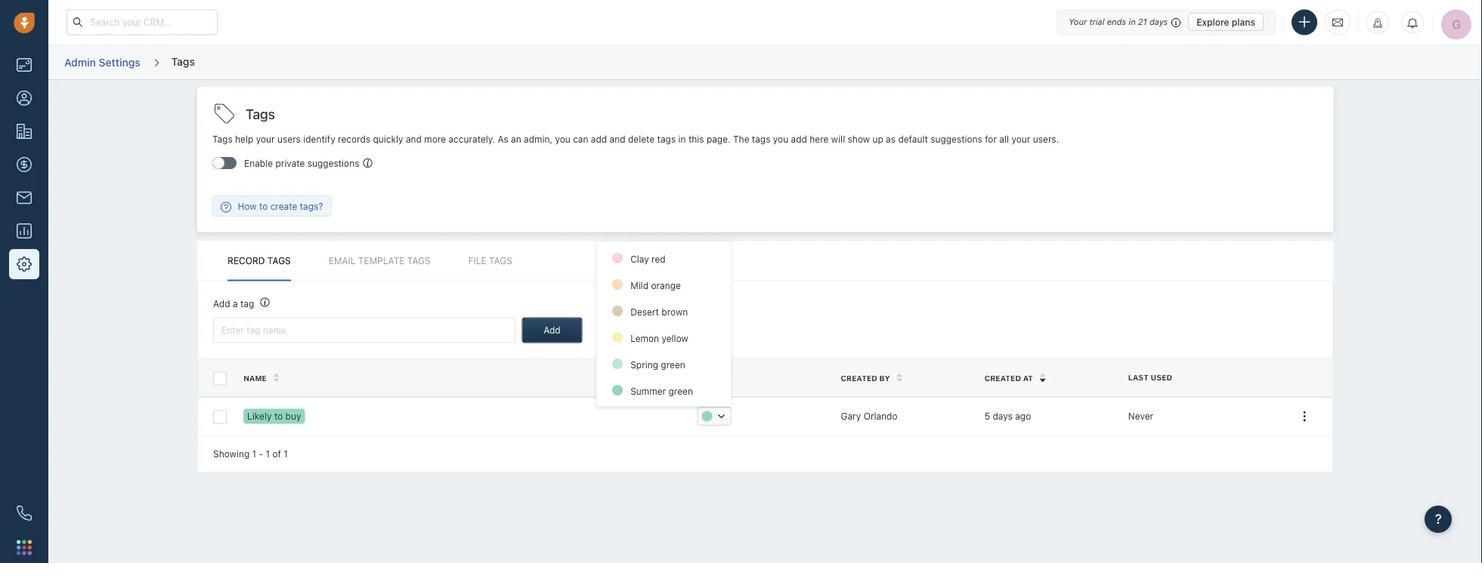 Task type: locate. For each thing, give the bounding box(es) containing it.
2 created from the left
[[985, 375, 1021, 383]]

1 left the -
[[252, 449, 256, 460]]

1 vertical spatial green
[[668, 387, 693, 397]]

your right help
[[256, 134, 275, 145]]

enable
[[244, 158, 273, 169]]

will
[[831, 134, 845, 145]]

created for created by
[[841, 375, 878, 383]]

0 horizontal spatial to
[[259, 201, 268, 212]]

1 horizontal spatial add
[[544, 325, 561, 336]]

1 horizontal spatial suggestions
[[931, 134, 983, 145]]

likely to buy
[[247, 412, 301, 422]]

your
[[256, 134, 275, 145], [1012, 134, 1031, 145]]

freshworks switcher image
[[17, 541, 32, 556]]

1 horizontal spatial and
[[610, 134, 626, 145]]

here
[[810, 134, 829, 145]]

buy
[[285, 412, 301, 422]]

0 vertical spatial green
[[661, 360, 685, 371]]

2 you from the left
[[773, 134, 789, 145]]

and
[[406, 134, 422, 145], [610, 134, 626, 145]]

you left can
[[555, 134, 571, 145]]

1 add from the left
[[591, 134, 607, 145]]

days right 5
[[993, 412, 1013, 422]]

1 vertical spatial in
[[679, 134, 686, 145]]

Search your CRM... text field
[[67, 9, 218, 35]]

tags right file
[[489, 256, 513, 267]]

0 vertical spatial to
[[259, 201, 268, 212]]

0 horizontal spatial your
[[256, 134, 275, 145]]

created left by
[[841, 375, 878, 383]]

the
[[733, 134, 750, 145]]

suggestions down identify
[[308, 158, 359, 169]]

in left 21
[[1129, 17, 1136, 27]]

records
[[338, 134, 371, 145]]

clay red
[[630, 254, 665, 265]]

likely
[[247, 412, 272, 422]]

0 horizontal spatial in
[[679, 134, 686, 145]]

explore
[[1197, 17, 1230, 27]]

0 horizontal spatial add
[[213, 298, 230, 309]]

ago
[[1015, 412, 1031, 422]]

to
[[259, 201, 268, 212], [274, 412, 283, 422]]

your trial ends in 21 days
[[1069, 17, 1168, 27]]

record tags
[[228, 256, 291, 267]]

add inside button
[[544, 325, 561, 336]]

you left here at the top right of the page
[[773, 134, 789, 145]]

0 horizontal spatial days
[[993, 412, 1013, 422]]

help
[[235, 134, 254, 145]]

your
[[1069, 17, 1087, 27]]

ends
[[1107, 17, 1127, 27]]

tags right delete
[[657, 134, 676, 145]]

0 horizontal spatial suggestions
[[308, 158, 359, 169]]

showing 1 - 1 of 1
[[213, 449, 288, 460]]

an
[[511, 134, 521, 145]]

2 add from the left
[[791, 134, 807, 145]]

and left more
[[406, 134, 422, 145]]

1 horizontal spatial days
[[1150, 17, 1168, 27]]

0 horizontal spatial created
[[841, 375, 878, 383]]

your right all at top
[[1012, 134, 1031, 145]]

1 horizontal spatial in
[[1129, 17, 1136, 27]]

mild
[[630, 281, 648, 291]]

days right 21
[[1150, 17, 1168, 27]]

add for add
[[544, 325, 561, 336]]

1 horizontal spatial tags
[[752, 134, 771, 145]]

1 horizontal spatial to
[[274, 412, 283, 422]]

0 horizontal spatial add
[[591, 134, 607, 145]]

0 horizontal spatial 1
[[252, 449, 256, 460]]

1 horizontal spatial created
[[985, 375, 1021, 383]]

phone image
[[17, 507, 32, 522]]

phone element
[[9, 499, 39, 529]]

as
[[498, 134, 509, 145]]

1 created from the left
[[841, 375, 878, 383]]

green for spring green
[[661, 360, 685, 371]]

add
[[213, 298, 230, 309], [544, 325, 561, 336]]

by
[[880, 375, 890, 383]]

0 horizontal spatial tags
[[657, 134, 676, 145]]

1 vertical spatial add
[[544, 325, 561, 336]]

create
[[270, 201, 297, 212]]

more
[[424, 134, 446, 145]]

spring green
[[630, 360, 685, 371]]

send email image
[[1333, 16, 1343, 29]]

1 right the -
[[266, 449, 270, 460]]

settings
[[99, 56, 140, 68]]

quickly
[[373, 134, 403, 145]]

mild orange
[[630, 281, 681, 291]]

orange
[[651, 281, 681, 291]]

1 horizontal spatial 1
[[266, 449, 270, 460]]

created left at
[[985, 375, 1021, 383]]

spring
[[630, 360, 658, 371]]

add left here at the top right of the page
[[791, 134, 807, 145]]

in left the this
[[679, 134, 686, 145]]

explore plans
[[1197, 17, 1256, 27]]

to left buy
[[274, 412, 283, 422]]

2 horizontal spatial 1
[[284, 449, 288, 460]]

suggestions
[[931, 134, 983, 145], [308, 158, 359, 169]]

green
[[661, 360, 685, 371], [668, 387, 693, 397]]

to right 'how'
[[259, 201, 268, 212]]

1 tags from the left
[[657, 134, 676, 145]]

to for create
[[259, 201, 268, 212]]

can
[[573, 134, 589, 145]]

brown
[[661, 307, 688, 318]]

and left delete
[[610, 134, 626, 145]]

1
[[252, 449, 256, 460], [266, 449, 270, 460], [284, 449, 288, 460]]

red
[[651, 254, 665, 265]]

tags
[[171, 55, 195, 68], [246, 106, 275, 122], [213, 134, 233, 145], [268, 256, 291, 267], [407, 256, 431, 267], [489, 256, 513, 267]]

tags
[[657, 134, 676, 145], [752, 134, 771, 145]]

1 horizontal spatial your
[[1012, 134, 1031, 145]]

1 horizontal spatial you
[[773, 134, 789, 145]]

users.
[[1033, 134, 1059, 145]]

days
[[1150, 17, 1168, 27], [993, 412, 1013, 422]]

tags right the
[[752, 134, 771, 145]]

2 1 from the left
[[266, 449, 270, 460]]

add a tag
[[213, 298, 254, 309]]

1 vertical spatial to
[[274, 412, 283, 422]]

showing
[[213, 449, 250, 460]]

clay
[[630, 254, 649, 265]]

plans
[[1232, 17, 1256, 27]]

add
[[591, 134, 607, 145], [791, 134, 807, 145]]

summer green
[[630, 387, 693, 397]]

add for add a tag
[[213, 298, 230, 309]]

tags help your users identify records quickly and more accurately. as an admin, you can add and delete tags in this page. the tags you add here will show up as default suggestions for all your users.
[[213, 134, 1059, 145]]

add button
[[522, 318, 582, 344]]

0 vertical spatial add
[[213, 298, 230, 309]]

green down yellow at the left bottom
[[661, 360, 685, 371]]

created
[[841, 375, 878, 383], [985, 375, 1021, 383]]

0 horizontal spatial and
[[406, 134, 422, 145]]

tags left help
[[213, 134, 233, 145]]

in
[[1129, 17, 1136, 27], [679, 134, 686, 145]]

add right can
[[591, 134, 607, 145]]

1 vertical spatial days
[[993, 412, 1013, 422]]

0 horizontal spatial you
[[555, 134, 571, 145]]

admin settings link
[[64, 50, 141, 74]]

green right summer
[[668, 387, 693, 397]]

suggestions left for on the right top of page
[[931, 134, 983, 145]]

created for created at
[[985, 375, 1021, 383]]

1 right of
[[284, 449, 288, 460]]

all
[[1000, 134, 1009, 145]]

how
[[238, 201, 257, 212]]

1 horizontal spatial add
[[791, 134, 807, 145]]



Task type: vqa. For each thing, say whether or not it's contained in the screenshot.
profile picture
no



Task type: describe. For each thing, give the bounding box(es) containing it.
page.
[[707, 134, 731, 145]]

email template tags
[[329, 256, 431, 267]]

3 1 from the left
[[284, 449, 288, 460]]

when users add a tag, the crm will only suggest tags the user has created, plus default tags image
[[363, 159, 372, 168]]

desert brown
[[630, 307, 688, 318]]

green for summer green
[[668, 387, 693, 397]]

tag
[[240, 298, 254, 309]]

0 vertical spatial suggestions
[[931, 134, 983, 145]]

file
[[468, 256, 487, 267]]

2 and from the left
[[610, 134, 626, 145]]

a
[[233, 298, 238, 309]]

record
[[228, 256, 265, 267]]

21
[[1138, 17, 1147, 27]]

trial
[[1090, 17, 1105, 27]]

file tags
[[468, 256, 513, 267]]

tags right template
[[407, 256, 431, 267]]

orlando
[[864, 412, 898, 422]]

created by
[[841, 375, 890, 383]]

0 vertical spatial in
[[1129, 17, 1136, 27]]

tags?
[[300, 201, 323, 212]]

created at
[[985, 375, 1033, 383]]

for
[[985, 134, 997, 145]]

1 your from the left
[[256, 134, 275, 145]]

accurately.
[[449, 134, 495, 145]]

delete
[[628, 134, 655, 145]]

gary
[[841, 412, 861, 422]]

enable private suggestions
[[244, 158, 359, 169]]

tags right record
[[268, 256, 291, 267]]

1 and from the left
[[406, 134, 422, 145]]

template
[[358, 256, 405, 267]]

name
[[244, 375, 267, 383]]

admin settings
[[64, 56, 140, 68]]

lemon yellow
[[630, 334, 688, 344]]

show
[[848, 134, 870, 145]]

this
[[689, 134, 704, 145]]

users
[[277, 134, 301, 145]]

1 1 from the left
[[252, 449, 256, 460]]

tags down search your crm... 'text field'
[[171, 55, 195, 68]]

2 tags from the left
[[752, 134, 771, 145]]

of
[[273, 449, 281, 460]]

yellow
[[661, 334, 688, 344]]

last used
[[1129, 374, 1173, 383]]

to for buy
[[274, 412, 283, 422]]

how to create tags? link
[[213, 200, 331, 213]]

private
[[276, 158, 305, 169]]

admin
[[64, 56, 96, 68]]

admin,
[[524, 134, 553, 145]]

identify
[[303, 134, 335, 145]]

5 days ago
[[985, 412, 1031, 422]]

0 vertical spatial days
[[1150, 17, 1168, 27]]

how to create tags?
[[238, 201, 323, 212]]

up
[[873, 134, 884, 145]]

last
[[1129, 374, 1149, 383]]

5
[[985, 412, 990, 422]]

-
[[259, 449, 263, 460]]

email template tags link
[[329, 241, 431, 281]]

1 vertical spatial suggestions
[[308, 158, 359, 169]]

1 you from the left
[[555, 134, 571, 145]]

summer
[[630, 387, 666, 397]]

explore plans link
[[1189, 13, 1264, 31]]

at
[[1023, 375, 1033, 383]]

as
[[886, 134, 896, 145]]

Enter tag name text field
[[213, 318, 516, 344]]

desert
[[630, 307, 659, 318]]

2 your from the left
[[1012, 134, 1031, 145]]

record tags link
[[228, 241, 291, 281]]

email
[[329, 256, 356, 267]]

file tags link
[[468, 241, 513, 281]]

never
[[1129, 412, 1154, 422]]

tags up help
[[246, 106, 275, 122]]

default
[[898, 134, 928, 145]]

lemon
[[630, 334, 659, 344]]

gary orlando
[[841, 412, 898, 422]]

used
[[1151, 374, 1173, 383]]



